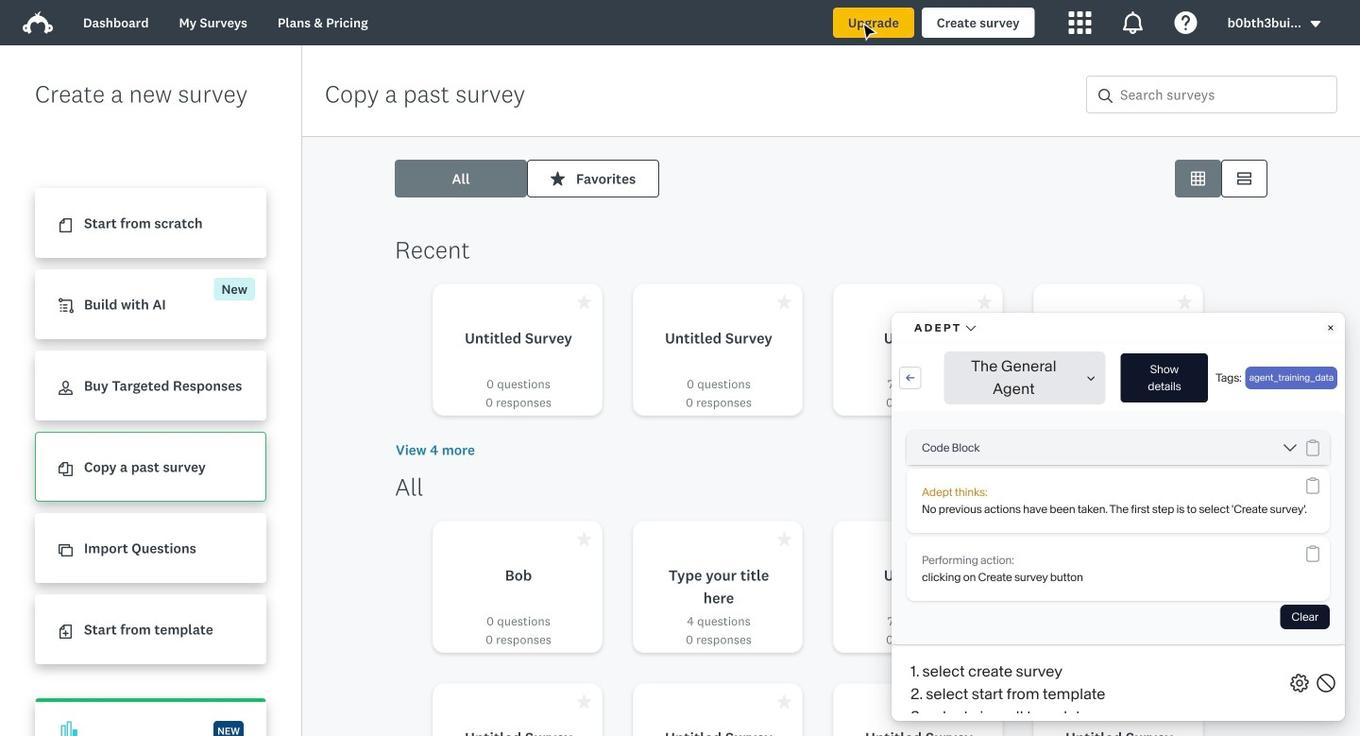 Task type: describe. For each thing, give the bounding box(es) containing it.
clone image
[[59, 544, 73, 558]]

2 brand logo image from the top
[[23, 11, 53, 34]]

Search templates field
[[1105, 77, 1329, 112]]

textboxmultiple image
[[1238, 178, 1252, 192]]

help icon image
[[1175, 11, 1198, 34]]

notification center icon image
[[1122, 11, 1145, 34]]

documentclone image
[[59, 462, 73, 476]]

search image
[[1091, 89, 1105, 103]]



Task type: vqa. For each thing, say whether or not it's contained in the screenshot.
the 'Products icon'
yes



Task type: locate. For each thing, give the bounding box(es) containing it.
brand logo image
[[23, 8, 53, 38], [23, 11, 53, 34]]

document image
[[59, 218, 73, 233]]

documentplus image
[[59, 625, 73, 639]]

dropdown arrow icon image
[[1310, 17, 1323, 31], [1311, 21, 1321, 27]]

grid image
[[1191, 178, 1206, 192]]

products icon image
[[1069, 11, 1092, 34], [1069, 11, 1092, 34]]

1 brand logo image from the top
[[23, 8, 53, 38]]

user image
[[59, 381, 73, 395]]



